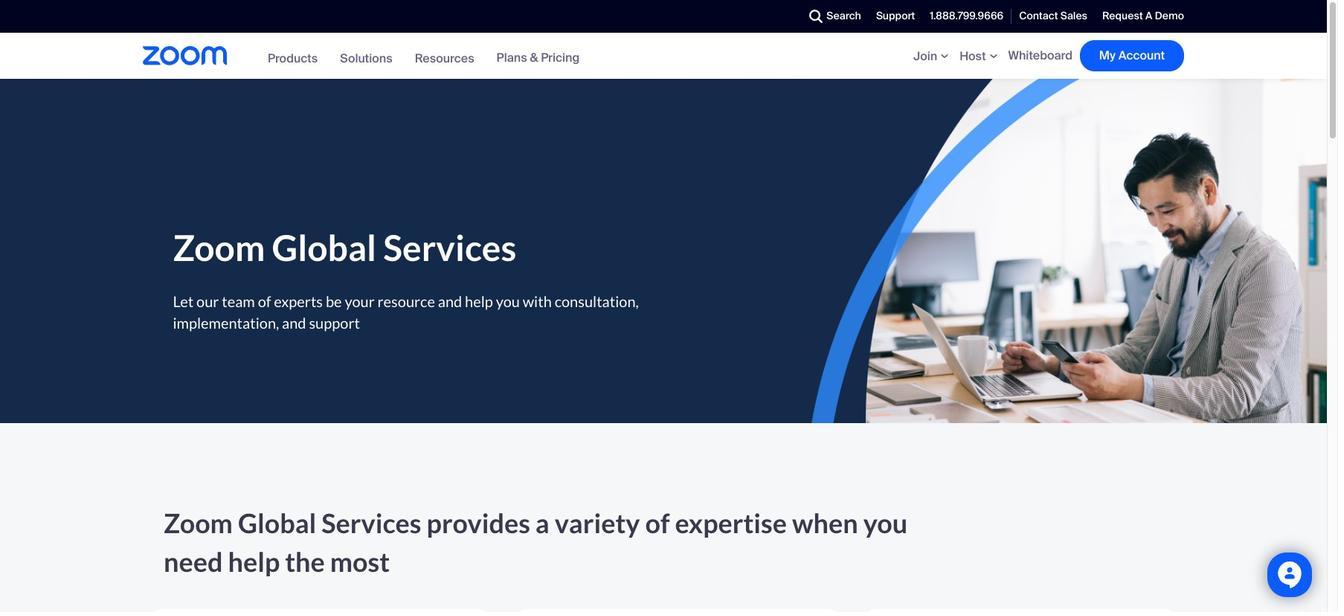 Task type: describe. For each thing, give the bounding box(es) containing it.
let
[[173, 292, 194, 310]]

help inside zoom global services provides a variety of expertise when you need help the most
[[228, 545, 280, 578]]

need
[[164, 545, 223, 578]]

zoom global services
[[173, 226, 517, 268]]

demo
[[1155, 9, 1185, 23]]

search
[[827, 9, 862, 23]]

my account link
[[1080, 40, 1185, 71]]

resource
[[378, 292, 435, 310]]

sales
[[1061, 9, 1088, 23]]

plans & pricing
[[497, 50, 580, 65]]

whiteboard
[[1009, 48, 1073, 63]]

global for zoom global services
[[272, 226, 377, 268]]

resources button
[[415, 50, 474, 66]]

with
[[523, 292, 552, 310]]

my account
[[1100, 48, 1165, 63]]

zoom for zoom global services
[[173, 226, 265, 268]]

expertise
[[675, 506, 787, 539]]

zoom logo image
[[143, 46, 227, 66]]

services for zoom global services
[[383, 226, 517, 268]]

join button
[[914, 48, 953, 64]]

our
[[197, 292, 219, 310]]

services for zoom global services provides a variety of expertise when you need help the most
[[322, 506, 422, 539]]

contact
[[1020, 9, 1058, 23]]

you inside let our team of experts be your resource and help you with consultation, implementation, and support
[[496, 292, 520, 310]]

provides
[[427, 506, 530, 539]]

request a demo
[[1103, 9, 1185, 23]]

account
[[1119, 48, 1165, 63]]

of inside let our team of experts be your resource and help you with consultation, implementation, and support
[[258, 292, 271, 310]]

solutions button
[[340, 50, 393, 66]]

host
[[960, 48, 986, 64]]

join
[[914, 48, 938, 64]]

a
[[536, 506, 550, 539]]

the
[[285, 545, 325, 578]]



Task type: locate. For each thing, give the bounding box(es) containing it.
whiteboard link
[[1009, 48, 1073, 63]]

and right resource
[[438, 292, 462, 310]]

experts
[[274, 292, 323, 310]]

when
[[792, 506, 858, 539]]

you right when
[[864, 506, 908, 539]]

my
[[1100, 48, 1116, 63]]

&
[[530, 50, 538, 65]]

global for zoom global services provides a variety of expertise when you need help the most
[[238, 506, 316, 539]]

None search field
[[755, 4, 806, 28]]

search image
[[810, 10, 823, 23], [810, 10, 823, 23]]

0 horizontal spatial help
[[228, 545, 280, 578]]

support
[[309, 314, 360, 332]]

services up resource
[[383, 226, 517, 268]]

1 vertical spatial services
[[322, 506, 422, 539]]

0 vertical spatial help
[[465, 292, 493, 310]]

consultation,
[[555, 292, 639, 310]]

0 vertical spatial zoom
[[173, 226, 265, 268]]

of right team
[[258, 292, 271, 310]]

global up be
[[272, 226, 377, 268]]

your
[[345, 292, 375, 310]]

host button
[[960, 48, 1001, 64]]

most
[[330, 545, 390, 578]]

and down experts
[[282, 314, 306, 332]]

0 horizontal spatial you
[[496, 292, 520, 310]]

you inside zoom global services provides a variety of expertise when you need help the most
[[864, 506, 908, 539]]

zoom for zoom global services provides a variety of expertise when you need help the most
[[164, 506, 233, 539]]

request
[[1103, 9, 1143, 23]]

contact sales
[[1020, 9, 1088, 23]]

request a demo link
[[1095, 0, 1185, 33]]

zoom inside zoom global services provides a variety of expertise when you need help the most
[[164, 506, 233, 539]]

help
[[465, 292, 493, 310], [228, 545, 280, 578]]

1 horizontal spatial and
[[438, 292, 462, 310]]

1 vertical spatial of
[[645, 506, 670, 539]]

help inside let our team of experts be your resource and help you with consultation, implementation, and support
[[465, 292, 493, 310]]

zoom up the 'need'
[[164, 506, 233, 539]]

implementation,
[[173, 314, 279, 332]]

global up the
[[238, 506, 316, 539]]

solutions
[[340, 50, 393, 66]]

zoom
[[173, 226, 265, 268], [164, 506, 233, 539]]

let our team of experts be your resource and help you with consultation, implementation, and support
[[173, 292, 639, 332]]

services
[[383, 226, 517, 268], [322, 506, 422, 539]]

1.888.799.9666 link
[[923, 0, 1011, 33]]

0 vertical spatial of
[[258, 292, 271, 310]]

0 vertical spatial and
[[438, 292, 462, 310]]

services up most
[[322, 506, 422, 539]]

1 vertical spatial global
[[238, 506, 316, 539]]

global inside zoom global services provides a variety of expertise when you need help the most
[[238, 506, 316, 539]]

team
[[222, 292, 255, 310]]

zoom up our
[[173, 226, 265, 268]]

0 vertical spatial you
[[496, 292, 520, 310]]

you left with
[[496, 292, 520, 310]]

products
[[268, 50, 318, 66]]

pricing
[[541, 50, 580, 65]]

a
[[1146, 9, 1153, 23]]

global
[[272, 226, 377, 268], [238, 506, 316, 539]]

you
[[496, 292, 520, 310], [864, 506, 908, 539]]

0 horizontal spatial and
[[282, 314, 306, 332]]

resources
[[415, 50, 474, 66]]

0 vertical spatial services
[[383, 226, 517, 268]]

1 vertical spatial and
[[282, 314, 306, 332]]

1 vertical spatial you
[[864, 506, 908, 539]]

1 horizontal spatial of
[[645, 506, 670, 539]]

plans
[[497, 50, 527, 65]]

of
[[258, 292, 271, 310], [645, 506, 670, 539]]

zoom global services provides a variety of expertise when you need help the most
[[164, 506, 908, 578]]

plans & pricing link
[[497, 50, 580, 65]]

variety
[[555, 506, 640, 539]]

1 horizontal spatial help
[[465, 292, 493, 310]]

services inside zoom global services provides a variety of expertise when you need help the most
[[322, 506, 422, 539]]

of right variety
[[645, 506, 670, 539]]

products button
[[268, 50, 318, 66]]

and
[[438, 292, 462, 310], [282, 314, 306, 332]]

1 vertical spatial zoom
[[164, 506, 233, 539]]

help left the
[[228, 545, 280, 578]]

1.888.799.9666
[[930, 9, 1004, 23]]

help left with
[[465, 292, 493, 310]]

support link
[[869, 0, 923, 33]]

be
[[326, 292, 342, 310]]

0 vertical spatial global
[[272, 226, 377, 268]]

contact sales link
[[1012, 0, 1095, 33]]

0 horizontal spatial of
[[258, 292, 271, 310]]

1 horizontal spatial you
[[864, 506, 908, 539]]

support
[[876, 9, 916, 23]]

of inside zoom global services provides a variety of expertise when you need help the most
[[645, 506, 670, 539]]

1 vertical spatial help
[[228, 545, 280, 578]]



Task type: vqa. For each thing, say whether or not it's contained in the screenshot.
rightmost help
yes



